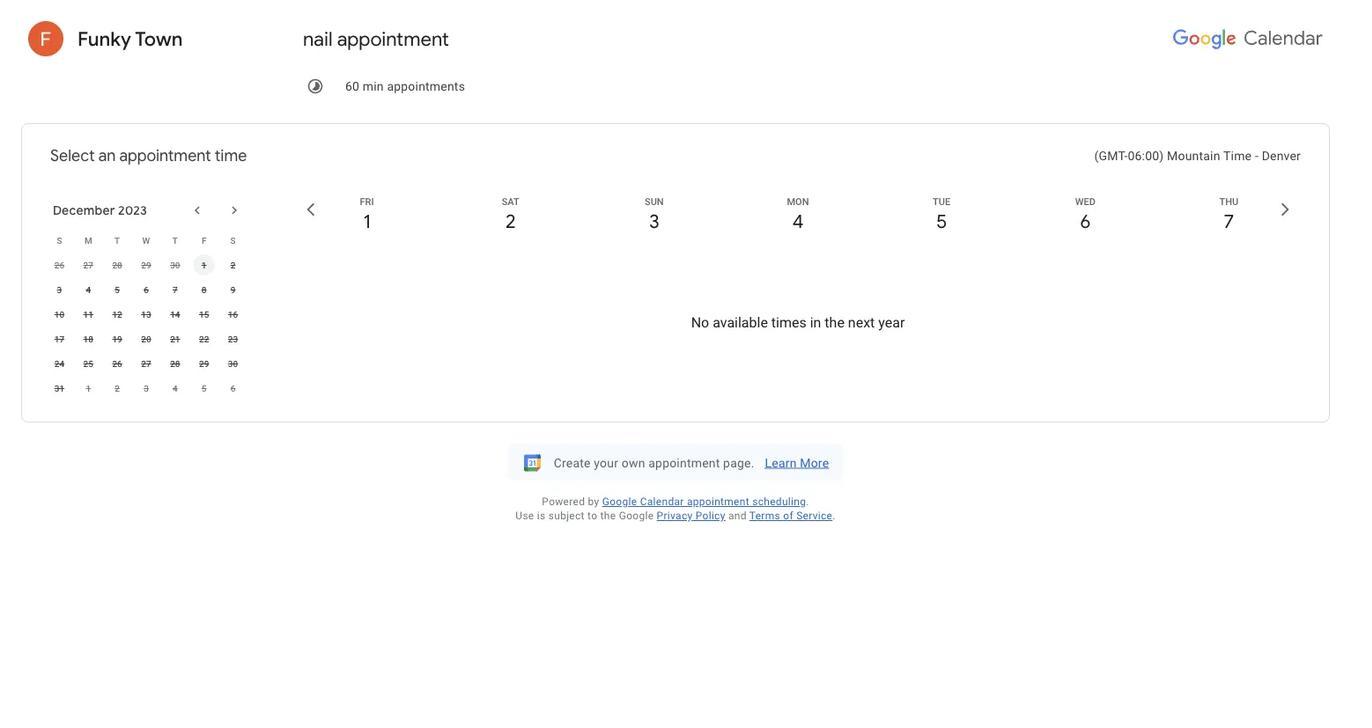 Task type: describe. For each thing, give the bounding box(es) containing it.
row containing 3
[[45, 277, 248, 302]]

2 s from the left
[[230, 235, 236, 246]]

4, no available times element
[[78, 279, 99, 300]]

0 vertical spatial 27 cell
[[74, 253, 103, 277]]

google calendar appointment scheduling link
[[602, 496, 806, 508]]

10, no available times element
[[49, 304, 70, 325]]

time
[[215, 146, 247, 166]]

1 horizontal spatial 2 cell
[[219, 253, 248, 277]]

fri 1
[[360, 196, 374, 233]]

14
[[170, 309, 180, 320]]

(gmt-
[[1095, 148, 1128, 163]]

select
[[50, 146, 95, 166]]

scheduling
[[752, 496, 806, 508]]

no available times in the next year
[[691, 314, 905, 331]]

january 5, no available times element
[[194, 378, 215, 399]]

25
[[83, 359, 93, 369]]

service
[[796, 510, 833, 522]]

0 vertical spatial google
[[602, 496, 637, 508]]

powered by google calendar appointment scheduling . use is subject to the google privacy policy and terms of service .
[[516, 496, 836, 522]]

0 horizontal spatial 1 cell
[[74, 376, 103, 401]]

26 for november 26, no available times element
[[54, 260, 64, 270]]

next
[[848, 314, 875, 331]]

0 vertical spatial 1 cell
[[190, 253, 219, 277]]

funky
[[78, 26, 131, 51]]

policy
[[696, 510, 726, 522]]

06:00)
[[1128, 148, 1164, 163]]

30 for november 30, no available times element
[[170, 260, 180, 270]]

december 2023
[[53, 203, 147, 218]]

13
[[141, 309, 151, 320]]

3 inside sun 3
[[649, 209, 660, 233]]

2 t from the left
[[172, 235, 178, 246]]

0 vertical spatial the
[[825, 314, 845, 331]]

1 horizontal spatial 4 cell
[[161, 376, 190, 401]]

21
[[170, 334, 180, 344]]

23 cell
[[219, 327, 248, 351]]

31
[[54, 383, 64, 394]]

select an appointment time
[[50, 146, 247, 166]]

21 cell
[[161, 327, 190, 351]]

own
[[622, 456, 645, 470]]

20 cell
[[132, 327, 161, 351]]

sun 3
[[645, 196, 664, 233]]

privacy policy link
[[657, 510, 726, 522]]

23, no available times element
[[222, 329, 244, 350]]

16
[[228, 309, 238, 320]]

0 vertical spatial 28 cell
[[103, 253, 132, 277]]

18, no available times element
[[78, 329, 99, 350]]

30 for "30, no available times" element
[[228, 359, 238, 369]]

calendar
[[640, 496, 684, 508]]

1 vertical spatial 27 cell
[[132, 351, 161, 376]]

more
[[800, 456, 829, 470]]

8, no available times element
[[194, 279, 215, 300]]

14 cell
[[161, 302, 190, 327]]

nail
[[303, 26, 333, 51]]

1 vertical spatial google
[[619, 510, 654, 522]]

0 horizontal spatial 5 cell
[[103, 277, 132, 302]]

11
[[83, 309, 93, 320]]

navigate_next
[[226, 203, 242, 218]]

navigate_before button
[[187, 200, 208, 221]]

13, no available times element
[[136, 304, 157, 325]]

18 cell
[[74, 327, 103, 351]]

create
[[554, 456, 591, 470]]

of
[[783, 510, 794, 522]]

row containing 17
[[45, 327, 248, 351]]

6 for 6, no available times element
[[144, 285, 149, 295]]

town
[[135, 26, 183, 51]]

google logo image
[[1170, 25, 1323, 53]]

m
[[84, 235, 92, 246]]

7, no available times element
[[165, 279, 186, 300]]

10
[[54, 309, 64, 320]]

19, no available times element
[[107, 329, 128, 350]]

-
[[1255, 148, 1259, 163]]

28, no available times element
[[165, 353, 186, 374]]

11, no available times element
[[78, 304, 99, 325]]

nail appointment
[[303, 26, 449, 51]]

10 cell
[[45, 302, 74, 327]]

january 3, no available times element
[[136, 378, 157, 399]]

22, no available times element
[[194, 329, 215, 350]]

5 inside tue 5
[[936, 209, 947, 233]]

9 cell
[[219, 277, 248, 302]]

thu
[[1220, 196, 1239, 207]]

the inside powered by google calendar appointment scheduling . use is subject to the google privacy policy and terms of service .
[[600, 510, 616, 522]]

20, no available times element
[[136, 329, 157, 350]]

appointment inside powered by google calendar appointment scheduling . use is subject to the google privacy policy and terms of service .
[[687, 496, 750, 508]]

0 vertical spatial 29 cell
[[132, 253, 161, 277]]

to
[[588, 510, 598, 522]]

row containing 24
[[45, 351, 248, 376]]

1 inside fri 1
[[363, 209, 371, 233]]

terms
[[749, 510, 780, 522]]

2023
[[118, 203, 147, 218]]

28 for 28, no available times element
[[170, 359, 180, 369]]

3 for 3, no available times element
[[57, 285, 62, 295]]

page.
[[723, 456, 755, 470]]

mountain
[[1167, 148, 1221, 163]]

22 cell
[[190, 327, 219, 351]]

0 vertical spatial .
[[806, 496, 809, 508]]

navigate_before
[[189, 203, 205, 218]]

use
[[516, 510, 534, 522]]

sat 2
[[502, 196, 519, 233]]

7 inside thu 7
[[1224, 209, 1234, 233]]

december 2023 grid
[[45, 228, 248, 401]]

create your own appointment page.
[[554, 456, 755, 470]]

29 for november 29, no available times element
[[141, 260, 151, 270]]

november 27, no available times element
[[78, 255, 99, 276]]

1 vertical spatial 26 cell
[[103, 351, 132, 376]]

1 vertical spatial 3 cell
[[132, 376, 161, 401]]

27 for "27, no available times" element
[[141, 359, 151, 369]]

tue 5
[[933, 196, 951, 233]]

2, no available times element
[[222, 255, 244, 276]]

25 cell
[[74, 351, 103, 376]]

row containing 31
[[45, 376, 248, 401]]

january 1, no available times element
[[78, 378, 99, 399]]

1 vertical spatial 6 cell
[[219, 376, 248, 401]]

times
[[772, 314, 807, 331]]

15, no available times element
[[194, 304, 215, 325]]

mon
[[787, 196, 809, 207]]

17
[[54, 334, 64, 344]]

4 for leftmost 4 cell
[[86, 285, 91, 295]]

27 for november 27, no available times element
[[83, 260, 93, 270]]

20
[[141, 334, 151, 344]]

15
[[199, 309, 209, 320]]

wed 6
[[1075, 196, 1096, 233]]

24
[[54, 359, 64, 369]]

powered
[[542, 496, 585, 508]]

row containing 26
[[45, 253, 248, 277]]

row group containing 26
[[45, 253, 248, 401]]

7 cell
[[161, 277, 190, 302]]

and
[[728, 510, 747, 522]]

an
[[98, 146, 116, 166]]

8
[[202, 285, 207, 295]]

is
[[537, 510, 546, 522]]

funky town
[[78, 26, 183, 51]]

14, no available times element
[[165, 304, 186, 325]]

2 for left 2 cell
[[115, 383, 120, 394]]

3 for january 3, no available times element on the left of page
[[144, 383, 149, 394]]

5 for 5, no available times element
[[115, 285, 120, 295]]

4 inside mon 4
[[792, 209, 804, 233]]

6 inside wed 6
[[1080, 209, 1091, 233]]



Task type: locate. For each thing, give the bounding box(es) containing it.
0 horizontal spatial 26 cell
[[45, 253, 74, 277]]

26 cell up 3, no available times element
[[45, 253, 74, 277]]

0 vertical spatial 1
[[363, 209, 371, 233]]

26 cell
[[45, 253, 74, 277], [103, 351, 132, 376]]

0 vertical spatial 5 cell
[[103, 277, 132, 302]]

0 vertical spatial 30 cell
[[161, 253, 190, 277]]

5 inside january 5, no available times element
[[202, 383, 207, 394]]

7
[[1224, 209, 1234, 233], [173, 285, 178, 295]]

appointment up the google calendar appointment scheduling link at the bottom of the page
[[649, 456, 720, 470]]

4 down 'mon'
[[792, 209, 804, 233]]

0 horizontal spatial 4
[[86, 285, 91, 295]]

time
[[1224, 148, 1252, 163]]

6 inside 6, no available times element
[[144, 285, 149, 295]]

1 vertical spatial 3
[[57, 285, 62, 295]]

thu 7
[[1220, 196, 1239, 233]]

22
[[199, 334, 209, 344]]

0 horizontal spatial the
[[600, 510, 616, 522]]

19 cell
[[103, 327, 132, 351]]

google
[[602, 496, 637, 508], [619, 510, 654, 522]]

0 vertical spatial 29
[[141, 260, 151, 270]]

3 up 10, no available times element at the left top of the page
[[57, 285, 62, 295]]

26, no available times element
[[107, 353, 128, 374]]

1 horizontal spatial 5 cell
[[190, 376, 219, 401]]

26 down 19
[[112, 359, 122, 369]]

1 horizontal spatial 3
[[144, 383, 149, 394]]

.
[[806, 496, 809, 508], [833, 510, 836, 522]]

2 vertical spatial 4
[[173, 383, 178, 394]]

navigate_next button
[[224, 200, 245, 221]]

6 down "30, no available times" element
[[231, 383, 236, 394]]

60
[[345, 79, 360, 93]]

25, no available times element
[[78, 353, 99, 374]]

0 horizontal spatial 3 cell
[[45, 277, 74, 302]]

1 horizontal spatial 1
[[202, 260, 207, 270]]

9, no available times element
[[222, 279, 244, 300]]

5 down tue
[[936, 209, 947, 233]]

0 vertical spatial 2
[[506, 209, 516, 233]]

1 horizontal spatial 6 cell
[[219, 376, 248, 401]]

0 vertical spatial 7
[[1224, 209, 1234, 233]]

28 for november 28, no available times element
[[112, 260, 122, 270]]

0 vertical spatial 30
[[170, 260, 180, 270]]

17, no available times element
[[49, 329, 70, 350]]

1 horizontal spatial 3 cell
[[132, 376, 161, 401]]

6
[[1080, 209, 1091, 233], [144, 285, 149, 295], [231, 383, 236, 394]]

. up service on the bottom
[[806, 496, 809, 508]]

1 vertical spatial 5
[[115, 285, 120, 295]]

3 cell down "27, no available times" element
[[132, 376, 161, 401]]

3 cell
[[45, 277, 74, 302], [132, 376, 161, 401]]

0 horizontal spatial 3
[[57, 285, 62, 295]]

4 cell up 11, no available times element
[[74, 277, 103, 302]]

7 down november 30, no available times element
[[173, 285, 178, 295]]

31 cell
[[45, 376, 74, 401]]

1 horizontal spatial 1 cell
[[190, 253, 219, 277]]

5, no available times element
[[107, 279, 128, 300]]

(gmt-06:00) mountain time - denver
[[1095, 148, 1301, 163]]

17 cell
[[45, 327, 74, 351]]

row
[[45, 228, 248, 253], [45, 253, 248, 277], [45, 277, 248, 302], [45, 302, 248, 327], [45, 327, 248, 351], [45, 351, 248, 376], [45, 376, 248, 401]]

28 cell down the 21, no available times element
[[161, 351, 190, 376]]

1 vertical spatial 2 cell
[[103, 376, 132, 401]]

7 inside "element"
[[173, 285, 178, 295]]

3 cell up 10, no available times element at the left top of the page
[[45, 277, 74, 302]]

2 horizontal spatial 6
[[1080, 209, 1091, 233]]

f
[[202, 235, 207, 246]]

5 cell up '12, no available times' element
[[103, 277, 132, 302]]

your
[[594, 456, 618, 470]]

27 cell
[[74, 253, 103, 277], [132, 351, 161, 376]]

0 vertical spatial 6
[[1080, 209, 1091, 233]]

1 horizontal spatial 7
[[1224, 209, 1234, 233]]

available
[[713, 314, 768, 331]]

0 horizontal spatial 2 cell
[[103, 376, 132, 401]]

1 cell down 25, no available times "element"
[[74, 376, 103, 401]]

0 horizontal spatial .
[[806, 496, 809, 508]]

appointments
[[387, 79, 465, 93]]

0 vertical spatial 3 cell
[[45, 277, 74, 302]]

november 30, no available times element
[[165, 255, 186, 276]]

27 cell down m
[[74, 253, 103, 277]]

4 for the rightmost 4 cell
[[173, 383, 178, 394]]

no
[[691, 314, 709, 331]]

28 down 21
[[170, 359, 180, 369]]

0 horizontal spatial 5
[[115, 285, 120, 295]]

5 inside 5, no available times element
[[115, 285, 120, 295]]

2 horizontal spatial 3
[[649, 209, 660, 233]]

0 horizontal spatial 1
[[86, 383, 91, 394]]

24, no available times element
[[49, 353, 70, 374]]

6 for the january 6, no available times element
[[231, 383, 236, 394]]

november 26, no available times element
[[49, 255, 70, 276]]

30, no available times element
[[222, 353, 244, 374]]

4
[[792, 209, 804, 233], [86, 285, 91, 295], [173, 383, 178, 394]]

1 vertical spatial 2
[[231, 260, 236, 270]]

1 horizontal spatial 27
[[141, 359, 151, 369]]

0 horizontal spatial s
[[57, 235, 62, 246]]

1 vertical spatial 28
[[170, 359, 180, 369]]

21, no available times element
[[165, 329, 186, 350]]

1 down f
[[202, 260, 207, 270]]

fri
[[360, 196, 374, 207]]

0 horizontal spatial 6 cell
[[132, 277, 161, 302]]

1
[[363, 209, 371, 233], [202, 260, 207, 270], [86, 383, 91, 394]]

1 s from the left
[[57, 235, 62, 246]]

2 horizontal spatial 1
[[363, 209, 371, 233]]

1 vertical spatial 27
[[141, 359, 151, 369]]

in
[[810, 314, 821, 331]]

1 horizontal spatial the
[[825, 314, 845, 331]]

1 down fri
[[363, 209, 371, 233]]

5 row from the top
[[45, 327, 248, 351]]

27
[[83, 260, 93, 270], [141, 359, 151, 369]]

by
[[588, 496, 599, 508]]

min
[[363, 79, 384, 93]]

1 vertical spatial 1
[[202, 260, 207, 270]]

0 horizontal spatial 4 cell
[[74, 277, 103, 302]]

23
[[228, 334, 238, 344]]

2 down sat
[[506, 209, 516, 233]]

30 cell
[[161, 253, 190, 277], [219, 351, 248, 376]]

1 t from the left
[[115, 235, 120, 246]]

0 vertical spatial 26 cell
[[45, 253, 74, 277]]

1 cell down f
[[190, 253, 219, 277]]

6 cell up the 13, no available times element
[[132, 277, 161, 302]]

11 cell
[[74, 302, 103, 327]]

t
[[115, 235, 120, 246], [172, 235, 178, 246]]

0 horizontal spatial 27 cell
[[74, 253, 103, 277]]

3 down sun on the left of the page
[[649, 209, 660, 233]]

2 cell down 26, no available times element
[[103, 376, 132, 401]]

1 vertical spatial 29 cell
[[190, 351, 219, 376]]

30
[[170, 260, 180, 270], [228, 359, 238, 369]]

28 up 5, no available times element
[[112, 260, 122, 270]]

privacy
[[657, 510, 693, 522]]

4 up 11, no available times element
[[86, 285, 91, 295]]

0 horizontal spatial 29
[[141, 260, 151, 270]]

6, no available times element
[[136, 279, 157, 300]]

5 for january 5, no available times element
[[202, 383, 207, 394]]

1 horizontal spatial 26 cell
[[103, 351, 132, 376]]

appointment up 60 min appointments
[[337, 26, 449, 51]]

27 down 20
[[141, 359, 151, 369]]

29
[[141, 260, 151, 270], [199, 359, 209, 369]]

30 up 7, no available times "element"
[[170, 260, 180, 270]]

28
[[112, 260, 122, 270], [170, 359, 180, 369]]

28 cell
[[103, 253, 132, 277], [161, 351, 190, 376]]

1 horizontal spatial 27 cell
[[132, 351, 161, 376]]

6 cell down "30, no available times" element
[[219, 376, 248, 401]]

1 horizontal spatial 2
[[231, 260, 236, 270]]

2 up 9 cell
[[231, 260, 236, 270]]

4 down 28, no available times element
[[173, 383, 178, 394]]

. right the of
[[833, 510, 836, 522]]

1 vertical spatial 30
[[228, 359, 238, 369]]

27, no available times element
[[136, 353, 157, 374]]

2 for 2 cell to the right
[[231, 260, 236, 270]]

1 vertical spatial .
[[833, 510, 836, 522]]

6 down wed
[[1080, 209, 1091, 233]]

0 vertical spatial 4
[[792, 209, 804, 233]]

appointment
[[337, 26, 449, 51], [119, 146, 211, 166], [649, 456, 720, 470], [687, 496, 750, 508]]

29 up 6, no available times element
[[141, 260, 151, 270]]

w
[[142, 235, 150, 246]]

t up november 30, no available times element
[[172, 235, 178, 246]]

6 cell
[[132, 277, 161, 302], [219, 376, 248, 401]]

9
[[231, 285, 236, 295]]

t up november 28, no available times element
[[115, 235, 120, 246]]

29 cell
[[132, 253, 161, 277], [190, 351, 219, 376]]

2 vertical spatial 3
[[144, 383, 149, 394]]

7 down thu
[[1224, 209, 1234, 233]]

1 horizontal spatial 29
[[199, 359, 209, 369]]

row group
[[45, 253, 248, 401]]

29 for 29, no available times element
[[199, 359, 209, 369]]

0 horizontal spatial 2
[[115, 383, 120, 394]]

7 row from the top
[[45, 376, 248, 401]]

s
[[57, 235, 62, 246], [230, 235, 236, 246]]

4 cell down 28, no available times element
[[161, 376, 190, 401]]

31, no available times element
[[49, 378, 70, 399]]

1 vertical spatial 30 cell
[[219, 351, 248, 376]]

2 inside sat 2
[[506, 209, 516, 233]]

4 inside january 4, no available times element
[[173, 383, 178, 394]]

december
[[53, 203, 115, 218]]

terms of service link
[[749, 510, 833, 522]]

1 vertical spatial 4 cell
[[161, 376, 190, 401]]

1 vertical spatial 4
[[86, 285, 91, 295]]

subject
[[549, 510, 585, 522]]

6 row from the top
[[45, 351, 248, 376]]

13 cell
[[132, 302, 161, 327]]

29 cell down 22, no available times element
[[190, 351, 219, 376]]

mon 4
[[787, 196, 809, 233]]

0 horizontal spatial 29 cell
[[132, 253, 161, 277]]

1 vertical spatial 5 cell
[[190, 376, 219, 401]]

2 vertical spatial 1
[[86, 383, 91, 394]]

28 cell up 5, no available times element
[[103, 253, 132, 277]]

5 up '12, no available times' element
[[115, 285, 120, 295]]

2 down 26, no available times element
[[115, 383, 120, 394]]

wed
[[1075, 196, 1096, 207]]

0 horizontal spatial 27
[[83, 260, 93, 270]]

s up 2, no available times element
[[230, 235, 236, 246]]

2 row from the top
[[45, 253, 248, 277]]

0 horizontal spatial 6
[[144, 285, 149, 295]]

0 horizontal spatial 7
[[173, 285, 178, 295]]

google down calendar at bottom
[[619, 510, 654, 522]]

6 inside the january 6, no available times element
[[231, 383, 236, 394]]

0 vertical spatial 3
[[649, 209, 660, 233]]

3
[[649, 209, 660, 233], [57, 285, 62, 295], [144, 383, 149, 394]]

27 cell down 20, no available times element
[[132, 351, 161, 376]]

tue
[[933, 196, 951, 207]]

29 down 22
[[199, 359, 209, 369]]

year
[[878, 314, 905, 331]]

0 horizontal spatial 26
[[54, 260, 64, 270]]

3 row from the top
[[45, 277, 248, 302]]

2 cell up 9, no available times element
[[219, 253, 248, 277]]

1, no available times element
[[194, 255, 215, 276]]

0 vertical spatial 28
[[112, 260, 122, 270]]

1 horizontal spatial t
[[172, 235, 178, 246]]

google right by
[[602, 496, 637, 508]]

appointment right an
[[119, 146, 211, 166]]

16 cell
[[219, 302, 248, 327]]

26 for 26, no available times element
[[112, 359, 122, 369]]

27 up 4, no available times element
[[83, 260, 93, 270]]

60 min appointments
[[345, 79, 465, 93]]

2 horizontal spatial 4
[[792, 209, 804, 233]]

30 cell down 23, no available times element
[[219, 351, 248, 376]]

18
[[83, 334, 93, 344]]

google calendar logo image
[[522, 453, 543, 474]]

the
[[825, 314, 845, 331], [600, 510, 616, 522]]

0 vertical spatial 4 cell
[[74, 277, 103, 302]]

january 4, no available times element
[[165, 378, 186, 399]]

november 28, no available times element
[[107, 255, 128, 276]]

s up november 26, no available times element
[[57, 235, 62, 246]]

26 cell down 19, no available times element
[[103, 351, 132, 376]]

26 up 3, no available times element
[[54, 260, 64, 270]]

0 vertical spatial 2 cell
[[219, 253, 248, 277]]

november 29, no available times element
[[136, 255, 157, 276]]

4 row from the top
[[45, 302, 248, 327]]

1 for the top 1 cell
[[202, 260, 207, 270]]

1 row from the top
[[45, 228, 248, 253]]

2
[[506, 209, 516, 233], [231, 260, 236, 270], [115, 383, 120, 394]]

1 vertical spatial 28 cell
[[161, 351, 190, 376]]

0 vertical spatial 26
[[54, 260, 64, 270]]

1 horizontal spatial 30 cell
[[219, 351, 248, 376]]

1 horizontal spatial 4
[[173, 383, 178, 394]]

5
[[936, 209, 947, 233], [115, 285, 120, 295], [202, 383, 207, 394]]

30 down 23
[[228, 359, 238, 369]]

1 vertical spatial 29
[[199, 359, 209, 369]]

8 cell
[[190, 277, 219, 302]]

learn
[[765, 456, 797, 470]]

5 down 29, no available times element
[[202, 383, 207, 394]]

4 inside 4, no available times element
[[86, 285, 91, 295]]

january 2, no available times element
[[107, 378, 128, 399]]

1 horizontal spatial 6
[[231, 383, 236, 394]]

2 cell
[[219, 253, 248, 277], [103, 376, 132, 401]]

denver
[[1262, 148, 1301, 163]]

sat
[[502, 196, 519, 207]]

12, no available times element
[[107, 304, 128, 325]]

29, no available times element
[[194, 353, 215, 374]]

12 cell
[[103, 302, 132, 327]]

15 cell
[[190, 302, 219, 327]]

learn more link
[[765, 455, 829, 472]]

24 cell
[[45, 351, 74, 376]]

3 down "27, no available times" element
[[144, 383, 149, 394]]

0 vertical spatial 6 cell
[[132, 277, 161, 302]]

16, no available times element
[[222, 304, 244, 325]]

1 cell
[[190, 253, 219, 277], [74, 376, 103, 401]]

1 horizontal spatial 5
[[202, 383, 207, 394]]

sun
[[645, 196, 664, 207]]

3, no available times element
[[49, 279, 70, 300]]

0 vertical spatial 5
[[936, 209, 947, 233]]

5 cell
[[103, 277, 132, 302], [190, 376, 219, 401]]

0 horizontal spatial t
[[115, 235, 120, 246]]

1 horizontal spatial 28 cell
[[161, 351, 190, 376]]

2 vertical spatial 6
[[231, 383, 236, 394]]

1 vertical spatial the
[[600, 510, 616, 522]]

6 up the 13, no available times element
[[144, 285, 149, 295]]

1 vertical spatial 1 cell
[[74, 376, 103, 401]]

1 vertical spatial 6
[[144, 285, 149, 295]]

1 down 25, no available times "element"
[[86, 383, 91, 394]]

4 cell
[[74, 277, 103, 302], [161, 376, 190, 401]]

january 6, no available times element
[[222, 378, 244, 399]]

0 horizontal spatial 30 cell
[[161, 253, 190, 277]]

the right in
[[825, 314, 845, 331]]

19
[[112, 334, 122, 344]]

29 cell down w
[[132, 253, 161, 277]]

the right the to
[[600, 510, 616, 522]]

0 horizontal spatial 30
[[170, 260, 180, 270]]

row containing s
[[45, 228, 248, 253]]

row containing 10
[[45, 302, 248, 327]]

12
[[112, 309, 122, 320]]

learn more
[[765, 456, 829, 470]]

appointment up policy
[[687, 496, 750, 508]]

1 vertical spatial 26
[[112, 359, 122, 369]]

30 cell up 7, no available times "element"
[[161, 253, 190, 277]]

1 horizontal spatial 28
[[170, 359, 180, 369]]

5 cell down 29, no available times element
[[190, 376, 219, 401]]

1 for leftmost 1 cell
[[86, 383, 91, 394]]



Task type: vqa. For each thing, say whether or not it's contained in the screenshot.
bottom 5 cell
yes



